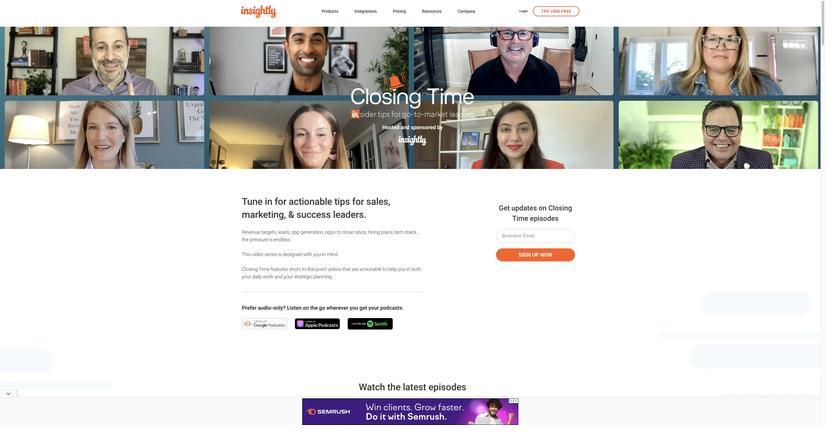Task type: describe. For each thing, give the bounding box(es) containing it.
and inside closing time features short, to-the-point videos that are actionable to help you in both your daily work and your strategic planning.
[[275, 274, 283, 280]]

work
[[263, 274, 274, 280]]

in inside closing time features short, to-the-point videos that are actionable to help you in both your daily work and your strategic planning.
[[407, 267, 411, 273]]

resources
[[422, 9, 442, 14]]

try crm free button
[[533, 6, 580, 16]]

insightly logo image
[[241, 5, 277, 18]]

audio-
[[258, 305, 273, 312]]

series
[[265, 252, 277, 258]]

targets,
[[261, 230, 277, 236]]

to-
[[302, 267, 308, 273]]

hosted
[[382, 124, 400, 131]]

hosted and sponsored by
[[382, 124, 443, 131]]

login link
[[520, 9, 528, 14]]

only?
[[273, 305, 286, 312]]

pricing link
[[393, 8, 406, 16]]

features
[[271, 267, 288, 273]]

1 horizontal spatial the
[[310, 305, 318, 312]]

watch the latest episodes
[[359, 382, 466, 394]]

the-
[[308, 267, 316, 273]]

short,
[[289, 267, 301, 273]]

sponsored
[[411, 124, 436, 131]]

this
[[242, 252, 251, 258]]

updates
[[512, 204, 537, 213]]

both
[[412, 267, 421, 273]]

help
[[388, 267, 397, 273]]

closing time features short, to-the-point videos that are actionable to help you in both your daily work and your strategic planning.
[[242, 267, 421, 280]]

are
[[352, 267, 359, 273]]

video
[[252, 252, 263, 258]]

planning.
[[314, 274, 333, 280]]

point
[[316, 267, 327, 273]]

2 vertical spatial the
[[388, 382, 401, 394]]

watch
[[359, 382, 385, 394]]

on inside get updates on closing time episodes
[[539, 204, 547, 213]]

you inside closing time features short, to-the-point videos that are actionable to help you in both your daily work and your strategic planning.
[[398, 267, 406, 273]]

close
[[342, 230, 353, 236]]

company
[[458, 9, 475, 14]]

mind.
[[327, 252, 339, 258]]

crm
[[551, 9, 560, 14]]

success
[[297, 209, 331, 221]]

closing inside get updates on closing time episodes
[[549, 204, 572, 213]]

plans,
[[381, 230, 394, 236]]

get
[[360, 305, 367, 312]]

podcasts:
[[380, 305, 404, 312]]

try crm free
[[542, 9, 572, 14]]

wherever
[[327, 305, 348, 312]]

episode 77 image
[[361, 413, 465, 426]]

episode 78 image
[[242, 413, 346, 426]]

Business Email text field
[[496, 230, 575, 243]]

hiring
[[368, 230, 380, 236]]

get updates on closing time episodes
[[499, 204, 572, 223]]

free
[[561, 9, 572, 14]]

designed
[[283, 252, 302, 258]]

daily
[[252, 274, 262, 280]]

strategic
[[294, 274, 312, 280]]

1 horizontal spatial and
[[401, 124, 410, 131]]



Task type: vqa. For each thing, say whether or not it's contained in the screenshot.
the to the bottom
yes



Task type: locate. For each thing, give the bounding box(es) containing it.
closing inside closing time features short, to-the-point videos that are actionable to help you in both your daily work and your strategic planning.
[[242, 267, 258, 273]]

opps
[[325, 230, 336, 236]]

integrations
[[355, 9, 377, 14]]

prefer
[[242, 305, 257, 312]]

0 vertical spatial is
[[269, 237, 273, 243]]

1 vertical spatial and
[[275, 274, 283, 280]]

to inside closing time features short, to-the-point videos that are actionable to help you in both your daily work and your strategic planning.
[[383, 267, 387, 273]]

on
[[539, 204, 547, 213], [303, 305, 309, 312]]

0 vertical spatial to
[[337, 230, 341, 236]]

you
[[313, 252, 321, 258], [398, 267, 406, 273], [350, 305, 358, 312]]

generation,
[[301, 230, 324, 236]]

is inside the revenue targets, leads, opp generation, opps to close ratios, hiring plans, tech stack… the pressure is endless.
[[269, 237, 273, 243]]

in inside tune in for actionable tips for sales, marketing, & success leaders.
[[265, 196, 272, 208]]

revenue targets, leads, opp generation, opps to close ratios, hiring plans, tech stack… the pressure is endless.
[[242, 230, 420, 243]]

0 vertical spatial and
[[401, 124, 410, 131]]

products link
[[322, 8, 339, 16]]

0 vertical spatial closing
[[549, 204, 572, 213]]

1 vertical spatial actionable
[[360, 267, 382, 273]]

1 horizontal spatial episodes
[[530, 215, 559, 223]]

integrations link
[[355, 8, 377, 16]]

is down targets,
[[269, 237, 273, 243]]

2 horizontal spatial the
[[388, 382, 401, 394]]

with
[[303, 252, 312, 258]]

you left get
[[350, 305, 358, 312]]

on right updates
[[539, 204, 547, 213]]

0 vertical spatial in
[[265, 196, 272, 208]]

to right opps
[[337, 230, 341, 236]]

1 horizontal spatial actionable
[[360, 267, 382, 273]]

leaders.
[[333, 209, 367, 221]]

1 horizontal spatial for
[[352, 196, 364, 208]]

0 horizontal spatial to
[[337, 230, 341, 236]]

company link
[[458, 8, 475, 16]]

your
[[242, 274, 251, 280], [284, 274, 293, 280], [369, 305, 379, 312]]

1 vertical spatial closing
[[242, 267, 258, 273]]

1 vertical spatial to
[[383, 267, 387, 273]]

actionable
[[289, 196, 332, 208], [360, 267, 382, 273]]

1 vertical spatial episodes
[[429, 382, 466, 394]]

2 vertical spatial you
[[350, 305, 358, 312]]

sales,
[[366, 196, 390, 208]]

1 vertical spatial time
[[259, 267, 270, 273]]

1 vertical spatial the
[[310, 305, 318, 312]]

you right with
[[313, 252, 321, 258]]

0 vertical spatial you
[[313, 252, 321, 258]]

the left latest
[[388, 382, 401, 394]]

0 horizontal spatial time
[[259, 267, 270, 273]]

1 horizontal spatial to
[[383, 267, 387, 273]]

episode 76 image
[[480, 413, 584, 426]]

videos
[[328, 267, 341, 273]]

1 for from the left
[[275, 196, 287, 208]]

time inside get updates on closing time episodes
[[513, 215, 529, 223]]

0 horizontal spatial your
[[242, 274, 251, 280]]

actionable inside tune in for actionable tips for sales, marketing, & success leaders.
[[289, 196, 332, 208]]

0 horizontal spatial and
[[275, 274, 283, 280]]

1 horizontal spatial closing
[[549, 204, 572, 213]]

try
[[542, 9, 550, 14]]

in up marketing,
[[265, 196, 272, 208]]

listen
[[287, 305, 302, 312]]

2 horizontal spatial in
[[407, 267, 411, 273]]

for
[[275, 196, 287, 208], [352, 196, 364, 208]]

0 horizontal spatial the
[[242, 237, 249, 243]]

marketing,
[[242, 209, 286, 221]]

actionable right the are
[[360, 267, 382, 273]]

the left go
[[310, 305, 318, 312]]

to inside the revenue targets, leads, opp generation, opps to close ratios, hiring plans, tech stack… the pressure is endless.
[[337, 230, 341, 236]]

and
[[401, 124, 410, 131], [275, 274, 283, 280]]

actionable up success
[[289, 196, 332, 208]]

tune
[[242, 196, 263, 208]]

the
[[242, 237, 249, 243], [310, 305, 318, 312], [388, 382, 401, 394]]

revenue
[[242, 230, 260, 236]]

episodes inside get updates on closing time episodes
[[530, 215, 559, 223]]

you right help
[[398, 267, 406, 273]]

the inside the revenue targets, leads, opp generation, opps to close ratios, hiring plans, tech stack… the pressure is endless.
[[242, 237, 249, 243]]

1 horizontal spatial your
[[284, 274, 293, 280]]

for up leaders.
[[352, 196, 364, 208]]

0 vertical spatial on
[[539, 204, 547, 213]]

1 horizontal spatial is
[[278, 252, 282, 258]]

0 horizontal spatial in
[[265, 196, 272, 208]]

endless.
[[274, 237, 291, 243]]

None submit
[[496, 249, 575, 262]]

0 horizontal spatial episodes
[[429, 382, 466, 394]]

stack…
[[405, 230, 420, 236]]

for up marketing,
[[275, 196, 287, 208]]

0 horizontal spatial you
[[313, 252, 321, 258]]

your left daily
[[242, 274, 251, 280]]

episodes
[[530, 215, 559, 223], [429, 382, 466, 394]]

1 vertical spatial in
[[322, 252, 326, 258]]

1 horizontal spatial time
[[513, 215, 529, 223]]

and down "features"
[[275, 274, 283, 280]]

0 vertical spatial the
[[242, 237, 249, 243]]

&
[[288, 209, 294, 221]]

tune in for actionable tips for sales, marketing, & success leaders.
[[242, 196, 390, 221]]

your down short,
[[284, 274, 293, 280]]

1 horizontal spatial in
[[322, 252, 326, 258]]

prefer audio-only? listen on the go wherever you get your podcasts:
[[242, 305, 404, 312]]

in left mind.
[[322, 252, 326, 258]]

in left both
[[407, 267, 411, 273]]

is right series
[[278, 252, 282, 258]]

tips
[[335, 196, 350, 208]]

2 for from the left
[[352, 196, 364, 208]]

0 horizontal spatial actionable
[[289, 196, 332, 208]]

leads,
[[278, 230, 290, 236]]

resources link
[[422, 8, 442, 16]]

and right hosted
[[401, 124, 410, 131]]

pricing
[[393, 9, 406, 14]]

1 horizontal spatial you
[[350, 305, 358, 312]]

to left help
[[383, 267, 387, 273]]

opp
[[291, 230, 300, 236]]

on right listen
[[303, 305, 309, 312]]

in
[[265, 196, 272, 208], [322, 252, 326, 258], [407, 267, 411, 273]]

0 horizontal spatial for
[[275, 196, 287, 208]]

0 vertical spatial episodes
[[530, 215, 559, 223]]

your right get
[[369, 305, 379, 312]]

0 horizontal spatial on
[[303, 305, 309, 312]]

1 vertical spatial you
[[398, 267, 406, 273]]

time down updates
[[513, 215, 529, 223]]

0 horizontal spatial closing
[[242, 267, 258, 273]]

this video series is designed with you in mind.
[[242, 252, 339, 258]]

to
[[337, 230, 341, 236], [383, 267, 387, 273]]

actionable inside closing time features short, to-the-point videos that are actionable to help you in both your daily work and your strategic planning.
[[360, 267, 382, 273]]

that
[[343, 267, 351, 273]]

2 horizontal spatial your
[[369, 305, 379, 312]]

pressure
[[250, 237, 268, 243]]

time inside closing time features short, to-the-point videos that are actionable to help you in both your daily work and your strategic planning.
[[259, 267, 270, 273]]

2 horizontal spatial you
[[398, 267, 406, 273]]

1 vertical spatial is
[[278, 252, 282, 258]]

products
[[322, 9, 339, 14]]

latest
[[403, 382, 426, 394]]

try crm free link
[[533, 6, 580, 16]]

ratios,
[[355, 230, 367, 236]]

1 vertical spatial on
[[303, 305, 309, 312]]

tech
[[395, 230, 404, 236]]

by
[[437, 124, 443, 131]]

0 vertical spatial time
[[513, 215, 529, 223]]

time
[[513, 215, 529, 223], [259, 267, 270, 273]]

closing
[[549, 204, 572, 213], [242, 267, 258, 273]]

0 horizontal spatial is
[[269, 237, 273, 243]]

0 vertical spatial actionable
[[289, 196, 332, 208]]

get
[[499, 204, 510, 213]]

the down revenue
[[242, 237, 249, 243]]

1 horizontal spatial on
[[539, 204, 547, 213]]

go
[[319, 305, 325, 312]]

insightly logo link
[[241, 5, 312, 18]]

is
[[269, 237, 273, 243], [278, 252, 282, 258]]

time up work
[[259, 267, 270, 273]]

2 vertical spatial in
[[407, 267, 411, 273]]

login
[[520, 9, 528, 13]]



